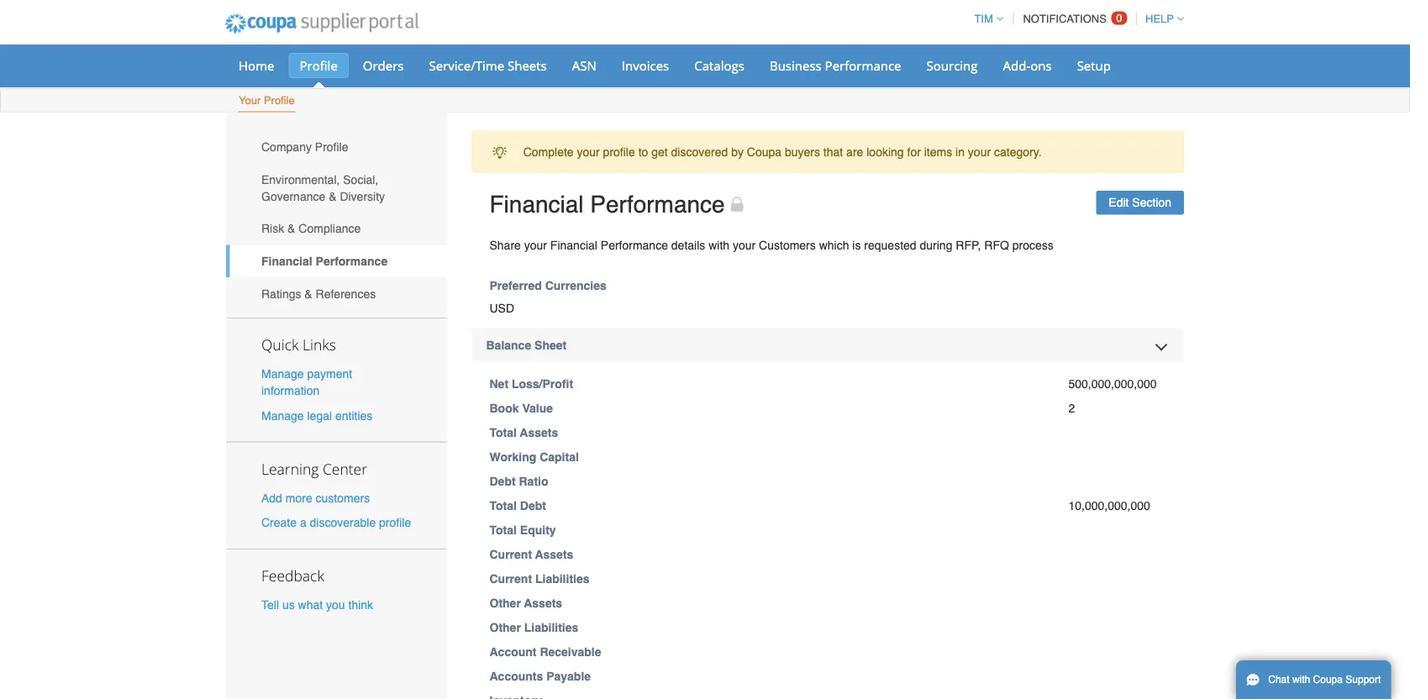 Task type: describe. For each thing, give the bounding box(es) containing it.
chat with coupa support
[[1268, 674, 1381, 686]]

other for other liabilities
[[489, 621, 521, 634]]

sheet
[[534, 338, 567, 352]]

asn
[[572, 57, 596, 74]]

current for current assets
[[489, 547, 532, 561]]

balance sheet heading
[[472, 328, 1184, 362]]

0
[[1116, 12, 1122, 24]]

think
[[348, 598, 373, 612]]

total for total debt
[[489, 499, 517, 512]]

risk & compliance link
[[226, 212, 447, 245]]

balance sheet button
[[472, 328, 1184, 362]]

book
[[489, 401, 519, 415]]

notifications 0
[[1023, 12, 1122, 25]]

other assets
[[489, 596, 562, 610]]

during
[[920, 238, 952, 252]]

sourcing link
[[916, 53, 989, 78]]

company profile link
[[226, 131, 447, 163]]

coupa supplier portal image
[[213, 3, 430, 45]]

performance up details on the top of the page
[[590, 191, 725, 218]]

service/time sheets
[[429, 57, 547, 74]]

what
[[298, 598, 323, 612]]

performance up references
[[316, 254, 388, 268]]

a
[[300, 516, 306, 529]]

category.
[[994, 145, 1042, 159]]

references
[[316, 287, 376, 300]]

sourcing
[[926, 57, 978, 74]]

book value
[[489, 401, 553, 415]]

net
[[489, 377, 508, 390]]

other liabilities
[[489, 621, 578, 634]]

are
[[846, 145, 863, 159]]

0 vertical spatial with
[[709, 238, 729, 252]]

create
[[261, 516, 297, 529]]

business performance
[[770, 57, 901, 74]]

center
[[323, 459, 367, 478]]

other for other assets
[[489, 596, 521, 610]]

1 vertical spatial financial
[[550, 238, 597, 252]]

working
[[489, 450, 536, 463]]

500,000,000,000
[[1068, 377, 1157, 390]]

working capital
[[489, 450, 579, 463]]

buyers
[[785, 145, 820, 159]]

2
[[1068, 401, 1075, 415]]

total debt
[[489, 499, 546, 512]]

environmental,
[[261, 173, 340, 186]]

risk & compliance
[[261, 222, 361, 235]]

home link
[[228, 53, 285, 78]]

& inside environmental, social, governance & diversity
[[329, 189, 337, 203]]

diversity
[[340, 189, 385, 203]]

1 vertical spatial financial performance
[[261, 254, 388, 268]]

learning
[[261, 459, 319, 478]]

discoverable
[[310, 516, 376, 529]]

performance left details on the top of the page
[[601, 238, 668, 252]]

payable
[[546, 669, 591, 683]]

company
[[261, 140, 312, 154]]

sheets
[[508, 57, 547, 74]]

customers
[[316, 491, 370, 505]]

complete your profile to get discovered by coupa buyers that are looking for items in your category. alert
[[472, 131, 1184, 173]]

& for references
[[304, 287, 312, 300]]

help link
[[1138, 13, 1184, 25]]

complete
[[523, 145, 574, 159]]

home
[[239, 57, 274, 74]]

help
[[1145, 13, 1174, 25]]

manage for manage payment information
[[261, 367, 304, 381]]

accounts payable
[[489, 669, 591, 683]]

share
[[489, 238, 521, 252]]

ratings & references link
[[226, 277, 447, 310]]

& for compliance
[[287, 222, 295, 235]]

accounts
[[489, 669, 543, 683]]

setup link
[[1066, 53, 1122, 78]]

feedback
[[261, 566, 324, 585]]

process
[[1012, 238, 1054, 252]]

rfq
[[984, 238, 1009, 252]]

tell us what you think
[[261, 598, 373, 612]]

your profile link
[[238, 90, 296, 112]]

service/time sheets link
[[418, 53, 558, 78]]

catalogs link
[[683, 53, 755, 78]]

0 vertical spatial debt
[[489, 474, 516, 488]]

information
[[261, 384, 320, 398]]

invoices
[[622, 57, 669, 74]]

manage payment information
[[261, 367, 352, 398]]

to
[[638, 145, 648, 159]]

assets for other assets
[[524, 596, 562, 610]]

learning center
[[261, 459, 367, 478]]

ratio
[[519, 474, 548, 488]]

entities
[[335, 409, 373, 422]]

tim
[[974, 13, 993, 25]]

your right in
[[968, 145, 991, 159]]

10,000,000,000
[[1068, 499, 1150, 512]]

rfp,
[[956, 238, 981, 252]]



Task type: locate. For each thing, give the bounding box(es) containing it.
liabilities for other liabilities
[[524, 621, 578, 634]]

profile
[[300, 57, 338, 74], [264, 94, 295, 107], [315, 140, 348, 154]]

profile inside profile link
[[300, 57, 338, 74]]

in
[[955, 145, 965, 159]]

1 vertical spatial total
[[489, 499, 517, 512]]

2 current from the top
[[489, 572, 532, 585]]

0 vertical spatial profile
[[603, 145, 635, 159]]

loss/profit
[[512, 377, 573, 390]]

1 horizontal spatial financial performance
[[489, 191, 725, 218]]

get
[[651, 145, 668, 159]]

2 manage from the top
[[261, 409, 304, 422]]

receivable
[[540, 645, 601, 658]]

other up account
[[489, 621, 521, 634]]

2 vertical spatial profile
[[315, 140, 348, 154]]

liabilities up account receivable
[[524, 621, 578, 634]]

manage inside manage payment information
[[261, 367, 304, 381]]

assets down value
[[520, 426, 558, 439]]

add-ons
[[1003, 57, 1052, 74]]

create a discoverable profile link
[[261, 516, 411, 529]]

2 vertical spatial financial
[[261, 254, 312, 268]]

0 horizontal spatial profile
[[379, 516, 411, 529]]

more
[[286, 491, 312, 505]]

current for current liabilities
[[489, 572, 532, 585]]

manage down information
[[261, 409, 304, 422]]

you
[[326, 598, 345, 612]]

other
[[489, 596, 521, 610], [489, 621, 521, 634]]

1 vertical spatial other
[[489, 621, 521, 634]]

1 vertical spatial profile
[[264, 94, 295, 107]]

2 other from the top
[[489, 621, 521, 634]]

profile inside company profile link
[[315, 140, 348, 154]]

with inside button
[[1292, 674, 1310, 686]]

coupa right by
[[747, 145, 782, 159]]

assets for current assets
[[535, 547, 573, 561]]

with right 'chat'
[[1292, 674, 1310, 686]]

1 vertical spatial &
[[287, 222, 295, 235]]

current liabilities
[[489, 572, 589, 585]]

financial performance
[[489, 191, 725, 218], [261, 254, 388, 268]]

1 manage from the top
[[261, 367, 304, 381]]

total down the debt ratio at the left of the page
[[489, 499, 517, 512]]

2 vertical spatial assets
[[524, 596, 562, 610]]

assets for total assets
[[520, 426, 558, 439]]

ons
[[1030, 57, 1052, 74]]

1 vertical spatial coupa
[[1313, 674, 1343, 686]]

business
[[770, 57, 822, 74]]

financial performance down to
[[489, 191, 725, 218]]

requested
[[864, 238, 916, 252]]

financial performance link
[[226, 245, 447, 277]]

&
[[329, 189, 337, 203], [287, 222, 295, 235], [304, 287, 312, 300]]

performance
[[825, 57, 901, 74], [590, 191, 725, 218], [601, 238, 668, 252], [316, 254, 388, 268]]

1 other from the top
[[489, 596, 521, 610]]

payment
[[307, 367, 352, 381]]

3 total from the top
[[489, 523, 517, 537]]

2 vertical spatial total
[[489, 523, 517, 537]]

2 vertical spatial &
[[304, 287, 312, 300]]

add-ons link
[[992, 53, 1063, 78]]

manage legal entities link
[[261, 409, 373, 422]]

0 horizontal spatial financial performance
[[261, 254, 388, 268]]

profile for company profile
[[315, 140, 348, 154]]

that
[[823, 145, 843, 159]]

current
[[489, 547, 532, 561], [489, 572, 532, 585]]

profile link
[[289, 53, 349, 78]]

quick links
[[261, 335, 336, 355]]

compliance
[[299, 222, 361, 235]]

tell
[[261, 598, 279, 612]]

0 vertical spatial financial performance
[[489, 191, 725, 218]]

total
[[489, 426, 517, 439], [489, 499, 517, 512], [489, 523, 517, 537]]

total down total debt
[[489, 523, 517, 537]]

social,
[[343, 173, 378, 186]]

orders
[[363, 57, 404, 74]]

profile
[[603, 145, 635, 159], [379, 516, 411, 529]]

assets up current liabilities
[[535, 547, 573, 561]]

coupa inside complete your profile to get discovered by coupa buyers that are looking for items in your category. "alert"
[[747, 145, 782, 159]]

with right details on the top of the page
[[709, 238, 729, 252]]

assets down current liabilities
[[524, 596, 562, 610]]

2 horizontal spatial &
[[329, 189, 337, 203]]

1 vertical spatial with
[[1292, 674, 1310, 686]]

profile inside your profile link
[[264, 94, 295, 107]]

other up other liabilities
[[489, 596, 521, 610]]

support
[[1346, 674, 1381, 686]]

liabilities for current liabilities
[[535, 572, 589, 585]]

value
[[522, 401, 553, 415]]

your left customers at the top right of the page
[[733, 238, 756, 252]]

financial
[[489, 191, 584, 218], [550, 238, 597, 252], [261, 254, 312, 268]]

manage legal entities
[[261, 409, 373, 422]]

0 horizontal spatial &
[[287, 222, 295, 235]]

1 vertical spatial profile
[[379, 516, 411, 529]]

company profile
[[261, 140, 348, 154]]

orders link
[[352, 53, 415, 78]]

& left diversity
[[329, 189, 337, 203]]

catalogs
[[694, 57, 744, 74]]

debt down working
[[489, 474, 516, 488]]

ratings & references
[[261, 287, 376, 300]]

total equity
[[489, 523, 556, 537]]

financial up currencies
[[550, 238, 597, 252]]

your right complete
[[577, 145, 600, 159]]

0 vertical spatial &
[[329, 189, 337, 203]]

0 vertical spatial coupa
[[747, 145, 782, 159]]

0 vertical spatial assets
[[520, 426, 558, 439]]

0 horizontal spatial debt
[[489, 474, 516, 488]]

0 vertical spatial manage
[[261, 367, 304, 381]]

tim link
[[967, 13, 1003, 25]]

total for total assets
[[489, 426, 517, 439]]

create a discoverable profile
[[261, 516, 411, 529]]

0 vertical spatial other
[[489, 596, 521, 610]]

0 vertical spatial liabilities
[[535, 572, 589, 585]]

business performance link
[[759, 53, 912, 78]]

0 vertical spatial current
[[489, 547, 532, 561]]

ratings
[[261, 287, 301, 300]]

& right ratings
[[304, 287, 312, 300]]

& right risk
[[287, 222, 295, 235]]

service/time
[[429, 57, 504, 74]]

manage for manage legal entities
[[261, 409, 304, 422]]

tell us what you think button
[[261, 596, 373, 613]]

1 vertical spatial debt
[[520, 499, 546, 512]]

edit section
[[1109, 196, 1171, 209]]

navigation containing notifications 0
[[967, 3, 1184, 35]]

1 horizontal spatial coupa
[[1313, 674, 1343, 686]]

1 horizontal spatial profile
[[603, 145, 635, 159]]

1 vertical spatial assets
[[535, 547, 573, 561]]

share your financial performance details with your customers which is requested during rfp, rfq process
[[489, 238, 1054, 252]]

manage payment information link
[[261, 367, 352, 398]]

1 horizontal spatial debt
[[520, 499, 546, 512]]

add
[[261, 491, 282, 505]]

2 total from the top
[[489, 499, 517, 512]]

liabilities down the current assets at bottom left
[[535, 572, 589, 585]]

profile up the environmental, social, governance & diversity link
[[315, 140, 348, 154]]

1 horizontal spatial &
[[304, 287, 312, 300]]

which
[[819, 238, 849, 252]]

customers
[[759, 238, 816, 252]]

links
[[302, 335, 336, 355]]

manage up information
[[261, 367, 304, 381]]

notifications
[[1023, 13, 1107, 25]]

equity
[[520, 523, 556, 537]]

financial up share
[[489, 191, 584, 218]]

total for total equity
[[489, 523, 517, 537]]

by
[[731, 145, 744, 159]]

coupa left support
[[1313, 674, 1343, 686]]

profile right your
[[264, 94, 295, 107]]

coupa
[[747, 145, 782, 159], [1313, 674, 1343, 686]]

usd
[[489, 301, 514, 315]]

balance
[[486, 338, 531, 352]]

financial performance down compliance
[[261, 254, 388, 268]]

section
[[1132, 196, 1171, 209]]

performance right business
[[825, 57, 901, 74]]

chat
[[1268, 674, 1290, 686]]

current down 'total equity'
[[489, 547, 532, 561]]

legal
[[307, 409, 332, 422]]

items
[[924, 145, 952, 159]]

profile down coupa supplier portal image
[[300, 57, 338, 74]]

profile inside complete your profile to get discovered by coupa buyers that are looking for items in your category. "alert"
[[603, 145, 635, 159]]

capital
[[540, 450, 579, 463]]

total down book
[[489, 426, 517, 439]]

0 vertical spatial profile
[[300, 57, 338, 74]]

is
[[852, 238, 861, 252]]

governance
[[261, 189, 325, 203]]

navigation
[[967, 3, 1184, 35]]

preferred
[[489, 279, 542, 292]]

debt down ratio
[[520, 499, 546, 512]]

setup
[[1077, 57, 1111, 74]]

current assets
[[489, 547, 573, 561]]

coupa inside chat with coupa support button
[[1313, 674, 1343, 686]]

current up other assets
[[489, 572, 532, 585]]

1 vertical spatial manage
[[261, 409, 304, 422]]

0 horizontal spatial with
[[709, 238, 729, 252]]

financial up ratings
[[261, 254, 312, 268]]

1 vertical spatial current
[[489, 572, 532, 585]]

0 vertical spatial financial
[[489, 191, 584, 218]]

your profile
[[239, 94, 295, 107]]

your
[[577, 145, 600, 159], [968, 145, 991, 159], [524, 238, 547, 252], [733, 238, 756, 252]]

profile for your profile
[[264, 94, 295, 107]]

profile left to
[[603, 145, 635, 159]]

looking
[[867, 145, 904, 159]]

0 vertical spatial total
[[489, 426, 517, 439]]

add-
[[1003, 57, 1030, 74]]

edit
[[1109, 196, 1129, 209]]

0 horizontal spatial coupa
[[747, 145, 782, 159]]

1 horizontal spatial with
[[1292, 674, 1310, 686]]

1 vertical spatial liabilities
[[524, 621, 578, 634]]

1 total from the top
[[489, 426, 517, 439]]

your right share
[[524, 238, 547, 252]]

debt
[[489, 474, 516, 488], [520, 499, 546, 512]]

profile right discoverable
[[379, 516, 411, 529]]

1 current from the top
[[489, 547, 532, 561]]



Task type: vqa. For each thing, say whether or not it's contained in the screenshot.
bottommost FINANCIAL PERFORMANCE
yes



